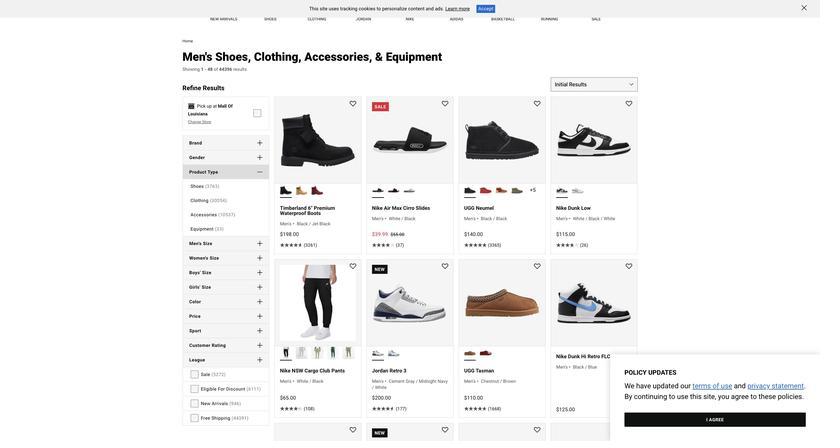 Task type: describe. For each thing, give the bounding box(es) containing it.
$39.99
[[372, 231, 388, 237]]

nike for nike dunk hi retro flc
[[557, 354, 567, 360]]

black down cirro
[[405, 216, 416, 221]]

sale
[[592, 17, 601, 21]]

men's • black / black
[[464, 216, 508, 221]]

shoes
[[264, 17, 277, 21]]

change store button
[[188, 119, 251, 125]]

black down neumel
[[481, 216, 492, 221]]

+
[[530, 187, 533, 193]]

site
[[320, 6, 328, 12]]

size for girls' size
[[202, 285, 211, 290]]

1
[[201, 67, 204, 72]]

type
[[208, 169, 218, 175]]

our
[[681, 382, 691, 390]]

$200.00
[[372, 395, 391, 401]]

1668
[[490, 406, 500, 411]]

club
[[320, 368, 330, 374]]

ugg for ugg neumel
[[464, 205, 475, 211]]

0 horizontal spatial manage favorites - jordan retro 3 - men's image
[[442, 264, 449, 270]]

initial results
[[555, 82, 587, 87]]

women's size
[[189, 256, 219, 261]]

men's inside dropdown button
[[189, 241, 202, 246]]

( 3261 )
[[304, 243, 317, 248]]

clothing
[[308, 17, 327, 21]]

sale for sale ( 5272 )
[[201, 372, 210, 377]]

louisiana
[[188, 111, 208, 117]]

nike air max cirro slides - men's black/red image
[[388, 184, 400, 196]]

shoes,
[[215, 50, 251, 64]]

/ for timberland 6" premium waterproof boots
[[309, 221, 311, 227]]

nike air max cirro slides - men's white/black image
[[372, 184, 384, 196]]

pick up at
[[197, 104, 217, 109]]

you
[[719, 393, 730, 401]]

boots
[[308, 210, 321, 216]]

1 vertical spatial retro
[[390, 368, 402, 374]]

ugg neumel - men's burnt olive/burnt olive image
[[512, 184, 523, 196]]

ugg for ugg tasman
[[464, 368, 475, 374]]

free shipping ( 44391 )
[[201, 416, 249, 421]]

nike nsw cargo club pants - men's white/olive image
[[343, 347, 355, 359]]

content
[[408, 6, 425, 12]]

6111
[[249, 387, 259, 392]]

946
[[231, 401, 239, 406]]

manage favorites - nike air force 1 '07 le - men's image
[[350, 427, 357, 434]]

accessories ( 10537 )
[[191, 212, 235, 217]]

black up ( 3365 )
[[496, 216, 508, 221]]

privacy
[[748, 382, 771, 390]]

girls'
[[189, 285, 201, 290]]

ugg neumel - men's black/black image
[[464, 184, 476, 196]]

• for nike dunk hi retro flc
[[569, 365, 571, 370]]

nike air max cirro slides - men's silverplatinum tint/magma orange/white image
[[404, 184, 416, 196]]

eligible for discount ( 6111 )
[[201, 387, 261, 392]]

( 37 )
[[396, 243, 404, 248]]

product type
[[189, 169, 218, 175]]

• for nike dunk low
[[569, 216, 571, 221]]

0 horizontal spatial use
[[678, 393, 689, 401]]

37
[[398, 243, 403, 248]]

girls' size button
[[183, 280, 269, 294]]

nsw
[[292, 368, 303, 374]]

results for initial results
[[570, 82, 587, 87]]

/ for ugg neumel
[[493, 216, 495, 221]]

men's •
[[372, 379, 387, 384]]

manage favorites - timberland 6" premium waterproof boots - men's image
[[350, 101, 357, 107]]

this site uses tracking cookies to personalize content and ads. learn more
[[309, 6, 470, 12]]

manage favorites - nike ja morant one - men's image
[[442, 427, 449, 434]]

results for refine results
[[203, 84, 225, 92]]

up
[[207, 104, 212, 109]]

men's inside men's shoes, clothing, accessories, & equipment showing 1 - 48 of 44396 results
[[183, 50, 213, 64]]

terms
[[693, 382, 712, 390]]

white for nike nsw cargo club pants
[[297, 379, 309, 384]]

men's for ugg tasman
[[464, 379, 476, 384]]

we
[[625, 382, 635, 390]]

ads.
[[435, 6, 444, 12]]

3763
[[207, 184, 218, 189]]

cement gray / midnight navy / white
[[372, 379, 448, 390]]

terms of use link
[[693, 382, 733, 390]]

men's • black / blue
[[557, 365, 597, 370]]

color
[[189, 299, 201, 304]]

sale ( 5272 )
[[201, 372, 226, 377]]

manage favorites - nike dunk hi retro flc - men's image
[[626, 264, 633, 270]]

44396
[[219, 67, 232, 72]]

ugg tasman - men's red image
[[480, 347, 492, 359]]

max
[[392, 205, 402, 211]]

1 horizontal spatial to
[[670, 393, 676, 401]]

nike nsw cargo club pants - men's dark grey heather/dark steel grey/white image
[[296, 347, 308, 359]]

nike dunk low
[[557, 205, 591, 211]]

manage favorites - ugg neumel - men's image
[[534, 101, 541, 107]]

5
[[533, 187, 536, 193]]

timberland 6" premium waterproof boots - men's red image
[[312, 184, 323, 196]]

black down nike dunk hi retro flc
[[573, 365, 584, 370]]

dunk for hi
[[568, 354, 580, 360]]

2 vertical spatial new
[[375, 431, 385, 436]]

product
[[189, 169, 207, 175]]

personalize
[[382, 6, 407, 12]]

men's for jordan retro 3
[[372, 379, 384, 384]]

white for nike air max cirro slides
[[389, 216, 401, 221]]

$110.00
[[464, 395, 483, 401]]

men's • white / black for cargo
[[280, 379, 324, 384]]

women's size button
[[183, 251, 269, 265]]

flc
[[602, 354, 611, 360]]

product type button
[[183, 165, 269, 179]]

rating
[[212, 343, 226, 348]]

search filters element
[[183, 77, 270, 426]]

mall
[[218, 104, 227, 109]]

men's • black / jet black
[[280, 221, 331, 227]]

initial results button
[[551, 77, 638, 92]]

privacy statement link
[[748, 382, 805, 390]]

men's size button
[[183, 237, 269, 251]]

boys' size button
[[183, 266, 269, 280]]

men's shoes, clothing, accessories, & equipment showing 1 - 48 of 44396 results
[[183, 50, 442, 72]]

33
[[217, 226, 222, 232]]

continuing
[[635, 393, 668, 401]]

brown
[[504, 379, 516, 384]]

jordan retro 3 - men's cement gray/midnight navy/white image
[[372, 347, 384, 359]]

size for boys' size
[[202, 270, 212, 275]]

1 horizontal spatial retro
[[588, 354, 601, 360]]

men's size
[[189, 241, 212, 246]]

nike dunk low - men's blue/white/red image
[[572, 184, 584, 196]]

discount
[[226, 387, 246, 392]]

boys'
[[189, 270, 201, 275]]

nike air max cirro slides
[[372, 205, 430, 211]]

5272
[[213, 372, 224, 377]]

nike nsw cargo club pants - men's white/green image
[[327, 347, 339, 359]]

blue
[[589, 365, 597, 370]]

boys' size
[[189, 270, 212, 275]]

( 177 )
[[396, 406, 407, 411]]

of inside men's shoes, clothing, accessories, & equipment showing 1 - 48 of 44396 results
[[214, 67, 218, 72]]

low
[[582, 205, 591, 211]]

/ for nike nsw cargo club pants
[[310, 379, 312, 384]]

( 1668 )
[[488, 406, 502, 411]]

privacy banner region
[[611, 355, 821, 441]]

/ for ugg tasman
[[501, 379, 502, 384]]

league
[[189, 357, 205, 363]]

change store
[[188, 120, 211, 124]]

arrivals
[[220, 17, 238, 21]]

have
[[637, 382, 652, 390]]

home link
[[183, 37, 193, 46]]

and inside "we have updated our terms of use and privacy statement . by continuing to use this site, you agree to these policies."
[[735, 382, 746, 390]]

/ for nike dunk low
[[586, 216, 588, 221]]



Task type: locate. For each thing, give the bounding box(es) containing it.
0 horizontal spatial sale
[[201, 372, 210, 377]]

nike left 'nsw'
[[280, 368, 291, 374]]

customer
[[189, 343, 211, 348]]

to down the privacy
[[751, 393, 758, 401]]

0 horizontal spatial of
[[214, 67, 218, 72]]

1 horizontal spatial sale
[[375, 104, 386, 109]]

nike down nike dunk low - men's white/black/white icon
[[557, 205, 567, 211]]

to inside cookie banner region
[[377, 6, 381, 12]]

site,
[[704, 393, 717, 401]]

( 3365 )
[[488, 243, 502, 248]]

size for men's size
[[203, 241, 212, 246]]

men's for timberland 6" premium waterproof boots
[[280, 221, 292, 227]]

men's up $65.00
[[280, 379, 292, 384]]

and left ads.
[[426, 6, 434, 12]]

44391
[[234, 416, 247, 421]]

retro
[[588, 354, 601, 360], [390, 368, 402, 374]]

2 horizontal spatial to
[[751, 393, 758, 401]]

pants
[[332, 368, 345, 374]]

0 vertical spatial manage favorites - jordan retro 3 - men's image
[[442, 264, 449, 270]]

men's for nike dunk low
[[557, 216, 568, 221]]

men's down nike dunk low
[[557, 216, 568, 221]]

2 ugg from the top
[[464, 368, 475, 374]]

0 horizontal spatial retro
[[390, 368, 402, 374]]

equipment inside the search filters element
[[191, 226, 214, 232]]

0 vertical spatial new
[[375, 267, 385, 272]]

1 vertical spatial ugg
[[464, 368, 475, 374]]

•
[[385, 216, 387, 221], [477, 216, 479, 221], [569, 216, 571, 221], [293, 221, 295, 227], [569, 365, 571, 370], [293, 379, 295, 384], [385, 379, 387, 384], [477, 379, 479, 384]]

0 vertical spatial ugg
[[464, 205, 475, 211]]

0 horizontal spatial and
[[426, 6, 434, 12]]

cargo
[[305, 368, 319, 374]]

equipment inside men's shoes, clothing, accessories, & equipment showing 1 - 48 of 44396 results
[[386, 50, 442, 64]]

and up agree
[[735, 382, 746, 390]]

to right 'cookies'
[[377, 6, 381, 12]]

0 vertical spatial dunk
[[568, 205, 580, 211]]

refine
[[183, 84, 201, 92]]

arrivals
[[212, 401, 228, 406]]

size down equipment ( 33 )
[[203, 241, 212, 246]]

dunk left hi
[[568, 354, 580, 360]]

1 horizontal spatial of
[[713, 382, 720, 390]]

cement
[[389, 379, 405, 384]]

( 26 )
[[580, 243, 589, 248]]

men's • white / black for max
[[372, 216, 416, 221]]

• for ugg tasman
[[477, 379, 479, 384]]

timberland 6" premium waterproof boots - men's black/jet black image
[[280, 184, 292, 196]]

1 horizontal spatial use
[[722, 382, 733, 390]]

basketball
[[492, 17, 515, 21]]

and
[[426, 6, 434, 12], [735, 382, 746, 390]]

0 vertical spatial men's • white / black
[[372, 216, 416, 221]]

• for nike nsw cargo club pants
[[293, 379, 295, 384]]

• left cement
[[385, 379, 387, 384]]

nike nsw cargo club pants - men's oil green/oil green/white image
[[312, 347, 323, 359]]

new right manage favorites - nike air force 1 '07 le - men's icon
[[375, 431, 385, 436]]

jet
[[312, 221, 319, 227]]

/ for nike air max cirro slides
[[402, 216, 404, 221]]

jordan retro 3 - men's white/blue/grey image
[[388, 347, 400, 359]]

★★★★★
[[280, 243, 303, 248], [280, 243, 303, 248], [372, 243, 395, 248], [372, 243, 395, 248], [464, 243, 487, 248], [464, 243, 487, 248], [557, 243, 579, 248], [557, 243, 579, 248], [280, 406, 303, 411], [280, 406, 303, 411], [372, 406, 395, 411], [372, 406, 395, 411], [464, 406, 487, 411], [464, 406, 487, 411]]

sale for sale
[[375, 104, 386, 109]]

0 vertical spatial equipment
[[386, 50, 442, 64]]

shoes
[[191, 184, 204, 189]]

new inside the search filters element
[[201, 401, 211, 406]]

men's down nike dunk hi retro flc
[[557, 365, 568, 370]]

timberland 6" premium waterproof boots - men's wheat nubuck/wheat image
[[296, 184, 308, 196]]

3
[[404, 368, 407, 374]]

$55.00
[[391, 232, 405, 237]]

eligible
[[201, 387, 217, 392]]

running
[[542, 17, 559, 21]]

nike for nike dunk low
[[557, 205, 567, 211]]

men's down ugg neumel
[[464, 216, 476, 221]]

customer rating button
[[183, 338, 269, 353]]

nike left air
[[372, 205, 383, 211]]

jordan
[[372, 368, 389, 374]]

ugg tasman - men's chestnut/brown image
[[464, 347, 476, 359]]

new right manage favorites - nike nsw cargo club pants - men's icon
[[375, 267, 385, 272]]

• down ugg tasman
[[477, 379, 479, 384]]

1 horizontal spatial manage favorites - jordan retro 3 - men's image
[[534, 427, 541, 434]]

men's • white / black down max
[[372, 216, 416, 221]]

neumel
[[476, 205, 494, 211]]

• down 'nsw'
[[293, 379, 295, 384]]

clothing ( 30054 )
[[191, 198, 227, 203]]

of inside "we have updated our terms of use and privacy statement . by continuing to use this site, you agree to these policies."
[[713, 382, 720, 390]]

1 vertical spatial new
[[201, 401, 211, 406]]

sale left 5272
[[201, 372, 210, 377]]

0 vertical spatial and
[[426, 6, 434, 12]]

black
[[405, 216, 416, 221], [481, 216, 492, 221], [496, 216, 508, 221], [589, 216, 600, 221], [297, 221, 308, 227], [320, 221, 331, 227], [573, 365, 584, 370], [313, 379, 324, 384]]

home
[[183, 39, 193, 43]]

air
[[384, 205, 391, 211]]

use down our at the bottom right
[[678, 393, 689, 401]]

1 ugg from the top
[[464, 205, 475, 211]]

and inside cookie banner region
[[426, 6, 434, 12]]

sale inside the search filters element
[[201, 372, 210, 377]]

0 vertical spatial sale
[[375, 104, 386, 109]]

nike
[[372, 205, 383, 211], [557, 205, 567, 211], [557, 354, 567, 360], [280, 368, 291, 374]]

0 vertical spatial retro
[[588, 354, 601, 360]]

new arrivals
[[211, 17, 238, 21]]

+ 5
[[530, 187, 536, 193]]

brand
[[189, 140, 202, 146]]

1 vertical spatial and
[[735, 382, 746, 390]]

new
[[211, 17, 219, 21]]

nike for nike nsw cargo club pants
[[280, 368, 291, 374]]

manage favorites - jordan retro 3 - men's image
[[442, 264, 449, 270], [534, 427, 541, 434]]

sale right manage favorites - timberland 6" premium waterproof boots - men's icon
[[375, 104, 386, 109]]

0 vertical spatial of
[[214, 67, 218, 72]]

size right girls'
[[202, 285, 211, 290]]

results right initial
[[570, 82, 587, 87]]

• for timberland 6" premium waterproof boots
[[293, 221, 295, 227]]

1 vertical spatial dunk
[[568, 354, 580, 360]]

1 vertical spatial of
[[713, 382, 720, 390]]

177
[[398, 406, 405, 411]]

&
[[375, 50, 383, 64]]

agree
[[732, 393, 749, 401]]

men's
[[183, 50, 213, 64], [372, 216, 384, 221], [464, 216, 476, 221], [557, 216, 568, 221], [280, 221, 292, 227], [189, 241, 202, 246], [557, 365, 568, 370], [280, 379, 292, 384], [372, 379, 384, 384], [464, 379, 476, 384]]

10537
[[220, 212, 234, 217]]

updated
[[653, 382, 679, 390]]

white inside cement gray / midnight navy / white
[[375, 385, 387, 390]]

customer rating
[[189, 343, 226, 348]]

price
[[189, 314, 201, 319]]

initial
[[555, 82, 568, 87]]

1 vertical spatial sale
[[201, 372, 210, 377]]

ugg left tasman
[[464, 368, 475, 374]]

white for nike dunk low
[[573, 216, 585, 221]]

black down the nike nsw cargo club pants
[[313, 379, 324, 384]]

cirro
[[403, 205, 415, 211]]

accept button
[[477, 5, 496, 13]]

men's for nike dunk hi retro flc
[[557, 365, 568, 370]]

• down ugg neumel
[[477, 216, 479, 221]]

/ for nike dunk hi retro flc
[[586, 365, 587, 370]]

black right the jet
[[320, 221, 331, 227]]

men's up women's
[[189, 241, 202, 246]]

26
[[582, 243, 587, 248]]

search results region
[[270, 77, 638, 441]]

use up you at the right
[[722, 382, 733, 390]]

manage favorites - nike dunk low - men's image
[[626, 101, 633, 107]]

dunk
[[568, 205, 580, 211], [568, 354, 580, 360]]

results
[[233, 67, 247, 72]]

1 horizontal spatial equipment
[[386, 50, 442, 64]]

sale inside search results region
[[375, 104, 386, 109]]

nike dunk low - men's white/black/white image
[[557, 184, 568, 196]]

uses
[[329, 6, 339, 12]]

• down nike dunk hi retro flc
[[569, 365, 571, 370]]

men's • white / black down 'nsw'
[[280, 379, 324, 384]]

gray
[[406, 379, 415, 384]]

jordan retro 3
[[372, 368, 407, 374]]

updates
[[649, 369, 677, 377]]

nike up men's • black / blue
[[557, 354, 567, 360]]

close image
[[802, 5, 807, 10]]

this
[[309, 6, 319, 12]]

cookies
[[359, 6, 376, 12]]

of up site,
[[713, 382, 720, 390]]

jordan
[[356, 17, 371, 21]]

dunk for low
[[568, 205, 580, 211]]

size right the boys'
[[202, 270, 212, 275]]

accessories,
[[305, 50, 373, 64]]

• down waterproof at the left of page
[[293, 221, 295, 227]]

1 horizontal spatial men's • white / black
[[372, 216, 416, 221]]

ugg neumel - men's samba red/mashup chestnut image
[[496, 184, 508, 196]]

size right women's
[[210, 256, 219, 261]]

shipping
[[212, 416, 231, 421]]

navy
[[438, 379, 448, 384]]

ugg neumel - men's samba red/samba red image
[[480, 184, 492, 196]]

$39.99 $55.00
[[372, 231, 405, 237]]

manage favorites - ugg tasman - men's image
[[534, 264, 541, 270]]

1 vertical spatial manage favorites - jordan retro 3 - men's image
[[534, 427, 541, 434]]

timberland 6" premium waterproof boots
[[280, 205, 335, 216]]

midnight
[[419, 379, 437, 384]]

0 horizontal spatial men's • white / black
[[280, 379, 324, 384]]

i agree
[[707, 417, 725, 423]]

0 horizontal spatial to
[[377, 6, 381, 12]]

black down low
[[589, 216, 600, 221]]

men's for ugg neumel
[[464, 216, 476, 221]]

$125.00
[[557, 407, 575, 413]]

adidas
[[450, 17, 464, 21]]

1 vertical spatial equipment
[[191, 226, 214, 232]]

nike for nike air max cirro slides
[[372, 205, 383, 211]]

2 dunk from the top
[[568, 354, 580, 360]]

retro left '3'
[[390, 368, 402, 374]]

• for jordan retro 3
[[385, 379, 387, 384]]

• down nike dunk low
[[569, 216, 571, 221]]

retro right hi
[[588, 354, 601, 360]]

hi
[[582, 354, 587, 360]]

results inside dropdown button
[[570, 82, 587, 87]]

1 vertical spatial men's • white / black
[[280, 379, 324, 384]]

• for nike air max cirro slides
[[385, 216, 387, 221]]

dunk left low
[[568, 205, 580, 211]]

1 vertical spatial use
[[678, 393, 689, 401]]

sport
[[189, 328, 201, 333]]

results up at
[[203, 84, 225, 92]]

30054
[[212, 198, 225, 203]]

use
[[722, 382, 733, 390], [678, 393, 689, 401]]

• down air
[[385, 216, 387, 221]]

1 horizontal spatial and
[[735, 382, 746, 390]]

men's for nike air max cirro slides
[[372, 216, 384, 221]]

new left arrivals
[[201, 401, 211, 406]]

policy updates
[[625, 369, 677, 377]]

manage favorites - nike air max cirro slides - men's image
[[442, 101, 449, 107]]

cookie banner region
[[0, 0, 821, 18]]

chestnut
[[481, 379, 499, 384]]

men's for nike nsw cargo club pants
[[280, 379, 292, 384]]

results inside the search filters element
[[203, 84, 225, 92]]

size for women's size
[[210, 256, 219, 261]]

clothing,
[[254, 50, 302, 64]]

black left the jet
[[297, 221, 308, 227]]

0 vertical spatial use
[[722, 382, 733, 390]]

ugg left neumel
[[464, 205, 475, 211]]

men's up $198.00
[[280, 221, 292, 227]]

men's down ugg tasman
[[464, 379, 476, 384]]

1 horizontal spatial results
[[570, 82, 587, 87]]

men's up 1
[[183, 50, 213, 64]]

sport button
[[183, 324, 269, 338]]

to down updated
[[670, 393, 676, 401]]

of right 48
[[214, 67, 218, 72]]

change
[[188, 120, 201, 124]]

men's down jordan
[[372, 379, 384, 384]]

men's up $39.99
[[372, 216, 384, 221]]

-
[[205, 67, 207, 72]]

nike nsw cargo club pants - men's white/black image
[[280, 347, 292, 359]]

0 horizontal spatial equipment
[[191, 226, 214, 232]]

by
[[625, 393, 633, 401]]

0 horizontal spatial results
[[203, 84, 225, 92]]

manage favorites - nike nsw cargo club pants - men's image
[[350, 264, 357, 270]]

1 dunk from the top
[[568, 205, 580, 211]]

• for ugg neumel
[[477, 216, 479, 221]]



Task type: vqa. For each thing, say whether or not it's contained in the screenshot.


